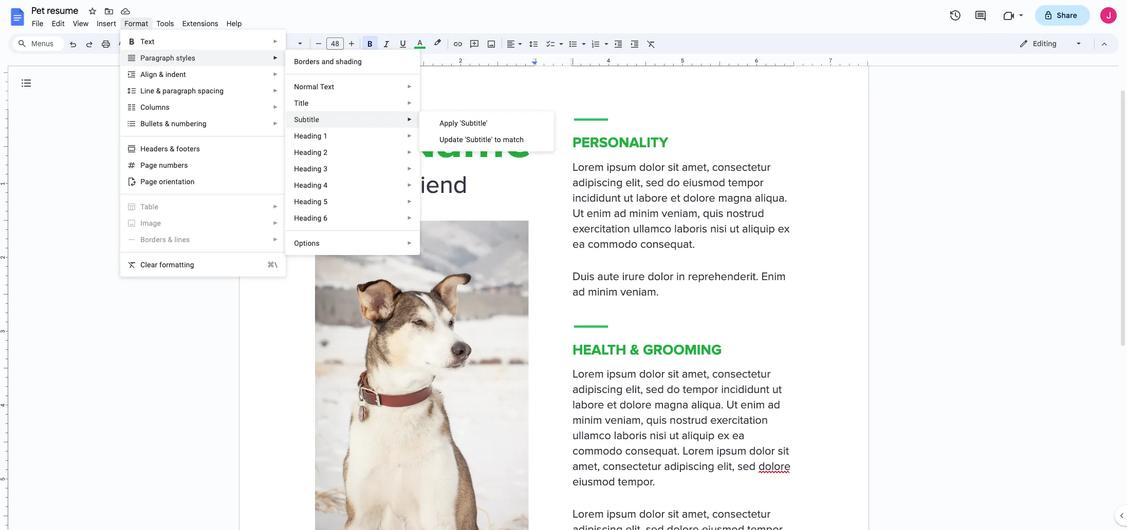 Task type: describe. For each thing, give the bounding box(es) containing it.
u pdate 'subtitle' to match
[[440, 136, 524, 144]]

bulle t s & numbering
[[140, 120, 206, 128]]

pdate
[[444, 136, 463, 144]]

n for s
[[162, 103, 166, 112]]

'subtitle' for pdate
[[465, 136, 493, 144]]

► inside menu item
[[273, 220, 278, 226]]

heading for heading 2
[[294, 149, 321, 157]]

table 2 element
[[140, 203, 161, 211]]

left margin image
[[239, 58, 316, 66]]

line & paragraph spacing image
[[528, 36, 539, 51]]

line & paragraph spacing l element
[[140, 87, 227, 95]]

2
[[323, 149, 327, 157]]

borders & lines menu item
[[121, 232, 285, 248]]

file
[[32, 19, 43, 28]]

orders
[[299, 58, 320, 66]]

styles
[[176, 54, 195, 62]]

menu containing a
[[419, 112, 554, 152]]

s
[[294, 116, 298, 124]]

& for ine
[[156, 87, 161, 95]]

heading 1
[[294, 132, 327, 140]]

table
[[140, 203, 158, 211]]

heading 1 1 element
[[294, 132, 331, 140]]

age
[[149, 219, 161, 228]]

page orientation
[[140, 178, 195, 186]]

c lear formatting
[[140, 261, 194, 269]]

match
[[503, 136, 524, 144]]

s for t
[[159, 120, 163, 128]]

o ptions
[[294, 239, 320, 248]]

format menu item
[[120, 17, 152, 30]]

& inside menu item
[[168, 236, 173, 244]]

n for u
[[159, 161, 163, 170]]

i
[[140, 219, 142, 228]]

and
[[322, 58, 334, 66]]

paragraph
[[163, 87, 196, 95]]

p aragraph styles
[[140, 54, 195, 62]]

l
[[140, 87, 144, 95]]

► inside borders & lines menu item
[[273, 237, 278, 243]]

menu bar banner
[[0, 0, 1127, 531]]

numbered list menu image
[[602, 37, 609, 41]]

to
[[494, 136, 501, 144]]

formatting
[[159, 261, 194, 269]]

paragraph styles p element
[[140, 54, 199, 62]]

s ubtitle
[[294, 116, 319, 124]]

borders & lines q element
[[140, 236, 193, 244]]

bullets & numbering t element
[[140, 120, 210, 128]]

Font size field
[[326, 38, 348, 50]]

highlight color image
[[432, 36, 443, 49]]

insert
[[97, 19, 116, 28]]

heading 6 6 element
[[294, 214, 331, 223]]

heading 4 4 element
[[294, 181, 331, 190]]

heading 5 5 element
[[294, 198, 331, 206]]

ptions
[[299, 239, 320, 248]]

ormal
[[299, 83, 318, 91]]

► inside table menu item
[[273, 204, 278, 210]]

& right "t"
[[165, 120, 169, 128]]

heading for heading 3
[[294, 165, 321, 173]]

pply
[[444, 119, 458, 127]]

title t element
[[294, 99, 312, 107]]

mbers
[[167, 161, 188, 170]]

Menus field
[[13, 36, 64, 51]]

h eaders & footers
[[140, 145, 200, 153]]

mode and view toolbar
[[1011, 33, 1113, 54]]

3
[[323, 165, 327, 173]]

lines
[[174, 236, 190, 244]]

bulle
[[140, 120, 157, 128]]

o
[[294, 239, 299, 248]]

insert image image
[[485, 36, 497, 51]]

text s element
[[140, 38, 158, 46]]

format
[[124, 19, 148, 28]]

application containing share
[[0, 0, 1127, 531]]

colum
[[140, 103, 162, 112]]

indent
[[165, 70, 186, 79]]

align & indent a element
[[140, 70, 189, 79]]

menu containing b
[[285, 50, 420, 255]]

aragraph
[[145, 54, 174, 62]]

image m element
[[140, 219, 164, 228]]

page n u mbers
[[140, 161, 188, 170]]

t itle
[[294, 99, 309, 107]]

checklist menu image
[[557, 37, 563, 41]]

proxima nova option
[[264, 36, 310, 51]]

edit menu item
[[48, 17, 69, 30]]

heading 3
[[294, 165, 327, 173]]

eaders
[[146, 145, 168, 153]]

5
[[323, 198, 327, 206]]

share
[[1057, 11, 1077, 20]]

extensions menu item
[[178, 17, 222, 30]]

itle
[[298, 99, 309, 107]]

u
[[440, 136, 444, 144]]

main toolbar
[[64, 0, 659, 399]]

ubtitle
[[298, 116, 319, 124]]

page for page n u mbers
[[140, 161, 157, 170]]

bulleted list menu image
[[579, 37, 586, 41]]

u
[[163, 161, 167, 170]]

heading 3 3 element
[[294, 165, 331, 173]]



Task type: vqa. For each thing, say whether or not it's contained in the screenshot.
O ptions
yes



Task type: locate. For each thing, give the bounding box(es) containing it.
text color image
[[414, 36, 426, 49]]

'subtitle'
[[460, 119, 488, 127], [465, 136, 493, 144]]

page for page orientation
[[140, 178, 157, 186]]

heading for heading 6
[[294, 214, 321, 223]]

table menu item
[[121, 199, 285, 215]]

view menu item
[[69, 17, 93, 30]]

text
[[140, 38, 154, 46], [320, 83, 334, 91]]

options o element
[[294, 239, 323, 248]]

6
[[323, 214, 327, 223]]

1 vertical spatial 'subtitle'
[[465, 136, 493, 144]]

application
[[0, 0, 1127, 531]]

share button
[[1035, 5, 1090, 26]]

t
[[294, 99, 298, 107]]

0 horizontal spatial text
[[140, 38, 154, 46]]

& right eaders
[[170, 145, 174, 153]]

page down page n u mbers
[[140, 178, 157, 186]]

& left lines
[[168, 236, 173, 244]]

page numbers u element
[[140, 161, 191, 170]]

help
[[227, 19, 242, 28]]

heading for heading 1
[[294, 132, 321, 140]]

⌘\
[[267, 261, 278, 269]]

edit
[[52, 19, 65, 28]]

&
[[159, 70, 164, 79], [156, 87, 161, 95], [165, 120, 169, 128], [170, 145, 174, 153], [168, 236, 173, 244]]

proxima nova
[[264, 39, 310, 48]]

a down 'p'
[[140, 70, 145, 79]]

1 vertical spatial a
[[440, 119, 444, 127]]

menu bar inside menu bar banner
[[28, 13, 246, 30]]

a
[[140, 70, 145, 79], [440, 119, 444, 127]]

menu item
[[121, 215, 285, 232]]

⌘backslash element
[[255, 260, 278, 270]]

clear formatting c element
[[140, 261, 197, 269]]

heading for heading 5
[[294, 198, 321, 206]]

b orders and shading
[[294, 58, 362, 66]]

2 page from the top
[[140, 178, 157, 186]]

1 vertical spatial text
[[320, 83, 334, 91]]

colum n s
[[140, 103, 170, 112]]

numbering
[[171, 120, 206, 128]]

0 horizontal spatial s
[[159, 120, 163, 128]]

3 heading from the top
[[294, 165, 321, 173]]

n
[[162, 103, 166, 112], [159, 161, 163, 170]]

headers & footers h element
[[140, 145, 203, 153]]

borders and shading b element
[[294, 58, 365, 66]]

1 horizontal spatial a
[[440, 119, 444, 127]]

heading up 'heading 3'
[[294, 149, 321, 157]]

view
[[73, 19, 89, 28]]

a for lign
[[140, 70, 145, 79]]

b
[[294, 58, 299, 66]]

'subtitle' left the to on the top left
[[465, 136, 493, 144]]

heading
[[294, 132, 321, 140], [294, 149, 321, 157], [294, 165, 321, 173], [294, 181, 321, 190], [294, 198, 321, 206], [294, 214, 321, 223]]

1 page from the top
[[140, 161, 157, 170]]

menu item containing i
[[121, 215, 285, 232]]

1 vertical spatial s
[[159, 120, 163, 128]]

heading down 'heading 3'
[[294, 181, 321, 190]]

2 heading from the top
[[294, 149, 321, 157]]

spacing
[[198, 87, 224, 95]]

0 vertical spatial s
[[166, 103, 170, 112]]

lear
[[145, 261, 157, 269]]

0 vertical spatial text
[[140, 38, 154, 46]]

borders
[[140, 236, 166, 244]]

ine
[[144, 87, 154, 95]]

heading 2
[[294, 149, 327, 157]]

h
[[140, 145, 146, 153]]

file menu item
[[28, 17, 48, 30]]

text up 'p'
[[140, 38, 154, 46]]

l ine & paragraph spacing
[[140, 87, 224, 95]]

s for n
[[166, 103, 170, 112]]

& right ine
[[156, 87, 161, 95]]

0 vertical spatial 'subtitle'
[[460, 119, 488, 127]]

0 vertical spatial n
[[162, 103, 166, 112]]

0 vertical spatial page
[[140, 161, 157, 170]]

1
[[323, 132, 327, 140]]

1 vertical spatial page
[[140, 178, 157, 186]]

n ormal text
[[294, 83, 334, 91]]

tools menu item
[[152, 17, 178, 30]]

4 heading from the top
[[294, 181, 321, 190]]

s right colum
[[166, 103, 170, 112]]

4
[[323, 181, 327, 190]]

menu containing text
[[120, 30, 286, 277]]

n up bulle t s & numbering on the top left of page
[[162, 103, 166, 112]]

0 vertical spatial a
[[140, 70, 145, 79]]

1 heading from the top
[[294, 132, 321, 140]]

heading down subtitle s element
[[294, 132, 321, 140]]

c
[[140, 261, 145, 269]]

shading
[[336, 58, 362, 66]]

heading 5
[[294, 198, 327, 206]]

apply 'subtitle' a element
[[440, 119, 491, 127]]

page left the u at left
[[140, 161, 157, 170]]

page
[[140, 161, 157, 170], [140, 178, 157, 186]]

menu bar containing file
[[28, 13, 246, 30]]

n
[[294, 83, 299, 91]]

help menu item
[[222, 17, 246, 30]]

heading 4
[[294, 181, 327, 190]]

heading 6
[[294, 214, 327, 223]]

m
[[142, 219, 149, 228]]

s
[[166, 103, 170, 112], [159, 120, 163, 128]]

5 heading from the top
[[294, 198, 321, 206]]

'subtitle' up u pdate 'subtitle' to match at the left
[[460, 119, 488, 127]]

footers
[[176, 145, 200, 153]]

& right lign
[[159, 70, 164, 79]]

1 horizontal spatial text
[[320, 83, 334, 91]]

►
[[273, 39, 278, 44], [273, 55, 278, 61], [273, 71, 278, 77], [407, 84, 412, 89], [273, 88, 278, 94], [407, 100, 412, 106], [273, 104, 278, 110], [407, 117, 412, 122], [273, 121, 278, 126], [407, 133, 412, 139], [407, 150, 412, 155], [407, 166, 412, 172], [407, 182, 412, 188], [407, 199, 412, 205], [273, 204, 278, 210], [407, 215, 412, 221], [273, 220, 278, 226], [273, 237, 278, 243], [407, 241, 412, 246]]

1 vertical spatial n
[[159, 161, 163, 170]]

a for pply
[[440, 119, 444, 127]]

Font size text field
[[327, 38, 343, 50]]

heading for heading 4
[[294, 181, 321, 190]]

editing
[[1033, 39, 1057, 48]]

top margin image
[[0, 36, 8, 112]]

heading down heading 5
[[294, 214, 321, 223]]

text right ormal
[[320, 83, 334, 91]]

6 heading from the top
[[294, 214, 321, 223]]

a lign & indent
[[140, 70, 186, 79]]

1 horizontal spatial s
[[166, 103, 170, 112]]

t
[[157, 120, 159, 128]]

lign
[[145, 70, 157, 79]]

nova
[[293, 39, 310, 48]]

columns n element
[[140, 103, 173, 112]]

borders & lines
[[140, 236, 190, 244]]

a pply 'subtitle'
[[440, 119, 488, 127]]

normal text n element
[[294, 83, 337, 91]]

0 horizontal spatial a
[[140, 70, 145, 79]]

i m age
[[140, 219, 161, 228]]

Rename text field
[[28, 4, 84, 16]]

update 'subtitle' to match u element
[[440, 136, 527, 144]]

menu bar
[[28, 13, 246, 30]]

Star checkbox
[[85, 4, 100, 19]]

page orientation 3 element
[[140, 178, 198, 186]]

insert menu item
[[93, 17, 120, 30]]

heading 2 2 element
[[294, 149, 331, 157]]

n left mbers
[[159, 161, 163, 170]]

right margin image
[[791, 58, 868, 66]]

& for lign
[[159, 70, 164, 79]]

& for eaders
[[170, 145, 174, 153]]

proxima
[[264, 39, 291, 48]]

p
[[140, 54, 145, 62]]

heading up heading 6
[[294, 198, 321, 206]]

orientation
[[159, 178, 195, 186]]

'subtitle' for pply
[[460, 119, 488, 127]]

tools
[[156, 19, 174, 28]]

s right bulle on the top of the page
[[159, 120, 163, 128]]

heading down heading 2
[[294, 165, 321, 173]]

menu
[[120, 30, 286, 277], [285, 50, 420, 255], [419, 112, 554, 152]]

subtitle s element
[[294, 116, 322, 124]]

editing button
[[1012, 36, 1090, 51]]

a up u
[[440, 119, 444, 127]]

extensions
[[182, 19, 218, 28]]



